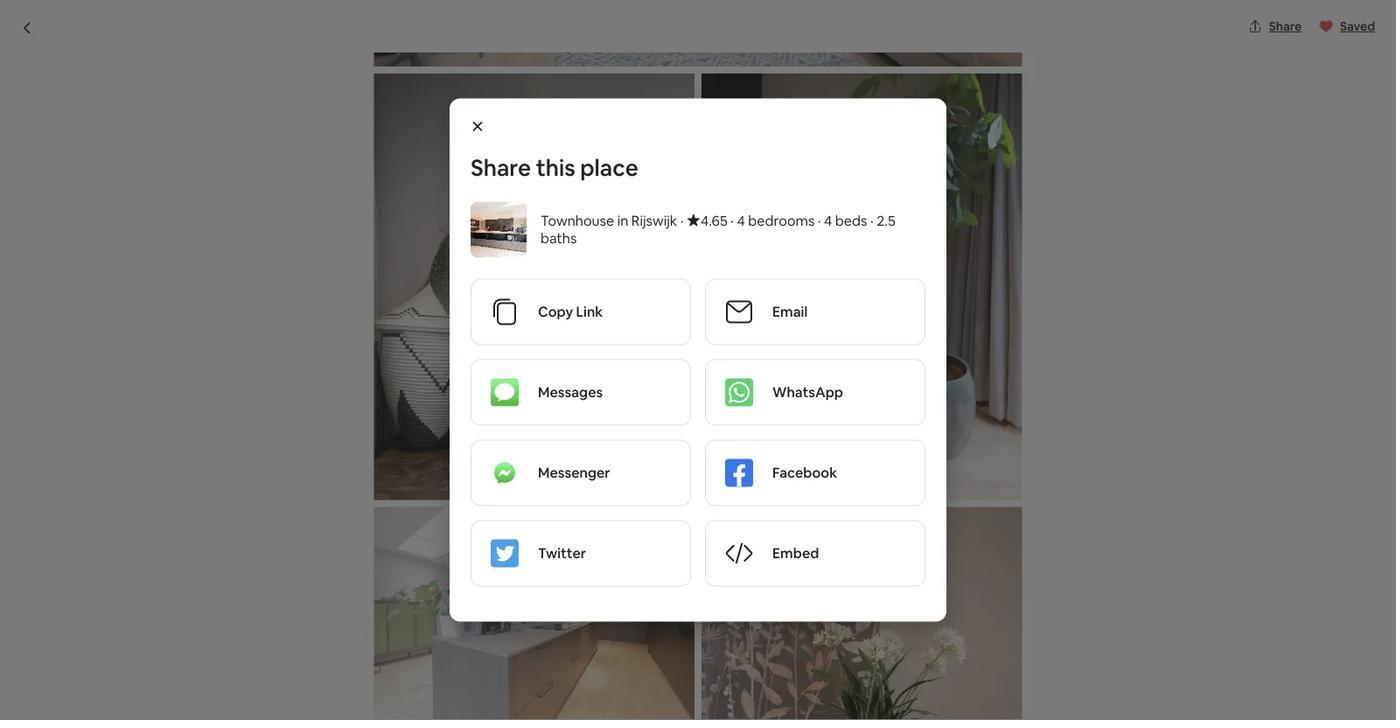 Task type: describe. For each thing, give the bounding box(es) containing it.
communication.
[[569, 691, 660, 707]]

beds inside townhouse in rijswijk · ★4.65 · 4 bedrooms · 4 beds · 2.5 baths
[[836, 212, 868, 230]]

link
[[576, 303, 603, 321]]

3/25/2024 button
[[884, 637, 1166, 686]]

in inside townhouse in rijswijk · ★4.65 · 4 bedrooms · 4 beds · 2.5 baths
[[618, 212, 629, 230]]

2.5 inside townhouse in rijswijk · ★4.65 · 4 bedrooms · 4 beds · 2.5 baths
[[877, 212, 896, 230]]

star
[[532, 691, 554, 707]]

bedrooms
[[749, 212, 815, 230]]

renovated
[[407, 89, 517, 119]]

twitter link
[[472, 521, 691, 586]]

share dialog
[[450, 98, 947, 622]]

2.5 inside entire townhouse hosted by hosted by wendy 4 beds · 2.5 baths
[[412, 600, 431, 618]]

this
[[536, 153, 576, 182]]

saved button
[[1313, 11, 1383, 41]]

share for share this place
[[471, 153, 531, 182]]

netherlands
[[464, 127, 534, 143]]

recent
[[305, 691, 342, 707]]

share button
[[1242, 11, 1309, 41]]

entire
[[208, 569, 261, 594]]

house
[[522, 89, 587, 119]]

3/25/2024
[[894, 660, 953, 676]]

hosted inside hosted by wendy, renovated house in rijswijk rijswijk, zuid-holland, netherlands
[[208, 89, 287, 119]]

whatsapp
[[773, 383, 844, 401]]

embed button
[[706, 521, 925, 586]]

hosted by wendy, renovated house in rijswijk image 3 image
[[705, 361, 943, 542]]

5-
[[521, 691, 532, 707]]

by inside hosted by wendy, renovated house in rijswijk rijswijk, zuid-holland, netherlands
[[292, 89, 318, 119]]

beds inside entire townhouse hosted by hosted by wendy 4 beds · 2.5 baths
[[370, 600, 402, 618]]

copy
[[538, 303, 573, 321]]

baths inside townhouse in rijswijk · ★4.65 · 4 bedrooms · 4 beds · 2.5 baths
[[541, 229, 577, 247]]

saved
[[1341, 18, 1376, 34]]

$317 night
[[884, 592, 962, 617]]

place
[[580, 153, 639, 182]]

entire townhouse hosted by hosted by wendy 4 beds · 2.5 baths
[[208, 569, 626, 618]]

holland,
[[414, 127, 461, 143]]

★4.65
[[687, 212, 728, 230]]

hosted by wendy, renovated house in rijswijk image 4 image
[[950, 166, 1189, 354]]

facebook
[[773, 464, 838, 482]]

4 for by wendy
[[359, 600, 367, 618]]

90%
[[264, 691, 288, 707]]

2 horizontal spatial 4
[[824, 212, 833, 230]]

in inside great communication 90% of recent guests rated hosted by wendy 5-star in communication.
[[557, 691, 566, 707]]



Task type: vqa. For each thing, say whether or not it's contained in the screenshot.
renovated
yes



Task type: locate. For each thing, give the bounding box(es) containing it.
4 right ★4.65
[[737, 212, 745, 230]]

guests
[[344, 691, 382, 707]]

share
[[1270, 18, 1302, 34], [471, 153, 531, 182]]

0 horizontal spatial hosted
[[208, 89, 287, 119]]

0 vertical spatial by
[[292, 89, 318, 119]]

share this place
[[471, 153, 639, 182]]

email link
[[706, 280, 925, 344]]

facebook link
[[706, 441, 925, 505]]

1 horizontal spatial in
[[592, 89, 611, 119]]

whatsapp link
[[706, 360, 925, 425]]

messenger
[[538, 464, 610, 482]]

· inside entire townhouse hosted by hosted by wendy 4 beds · 2.5 baths
[[406, 600, 409, 618]]

4 inside entire townhouse hosted by hosted by wendy 4 beds · 2.5 baths
[[359, 600, 367, 618]]

1 horizontal spatial baths
[[541, 229, 577, 247]]

0 vertical spatial rijswijk
[[616, 89, 694, 119]]

in right the 'star'
[[557, 691, 566, 707]]

1 horizontal spatial by
[[439, 569, 461, 594]]

rijswijk left ★4.65
[[632, 212, 678, 230]]

by left wendy,
[[292, 89, 318, 119]]

0 horizontal spatial beds
[[370, 600, 402, 618]]

1 vertical spatial by
[[439, 569, 461, 594]]

by wendy
[[536, 569, 626, 594]]

dialog containing share
[[0, 0, 1397, 720]]

share left "saved" button
[[1270, 18, 1302, 34]]

2 vertical spatial in
[[557, 691, 566, 707]]

communication
[[305, 669, 408, 687]]

hosted
[[208, 89, 287, 119], [465, 569, 532, 594], [418, 691, 459, 707]]

great
[[264, 669, 302, 687]]

0 vertical spatial hosted
[[208, 89, 287, 119]]

0 horizontal spatial in
[[557, 691, 566, 707]]

rijswijk, zuid-holland, netherlands button
[[336, 124, 534, 145]]

rijswijk inside hosted by wendy, renovated house in rijswijk rijswijk, zuid-holland, netherlands
[[616, 89, 694, 119]]

learn more about the host, hosted by wendy. image
[[731, 570, 780, 619], [731, 570, 780, 619]]

by
[[292, 89, 318, 119], [439, 569, 461, 594]]

townhouse in rijswijk · ★4.65 · 4 bedrooms · 4 beds · 2.5 baths
[[541, 212, 896, 247]]

0 vertical spatial beds
[[836, 212, 868, 230]]

0 vertical spatial in
[[592, 89, 611, 119]]

embed
[[773, 544, 820, 562]]

baths down hosted
[[434, 600, 470, 618]]

beds right 'bedrooms'
[[836, 212, 868, 230]]

rated
[[385, 691, 415, 707]]

1 vertical spatial in
[[618, 212, 629, 230]]

messenger link
[[472, 441, 691, 505]]

1 horizontal spatial hosted
[[418, 691, 459, 707]]

baths inside entire townhouse hosted by hosted by wendy 4 beds · 2.5 baths
[[434, 600, 470, 618]]

4 for ·
[[737, 212, 745, 230]]

0 vertical spatial share
[[1270, 18, 1302, 34]]

·
[[681, 212, 684, 230], [731, 212, 734, 230], [818, 212, 821, 230], [871, 212, 874, 230], [406, 600, 409, 618]]

0 vertical spatial baths
[[541, 229, 577, 247]]

townhouse
[[541, 212, 615, 230]]

Start your search search field
[[567, 14, 830, 56]]

1 vertical spatial baths
[[434, 600, 470, 618]]

hosted
[[371, 569, 435, 594]]

0 horizontal spatial 4
[[359, 600, 367, 618]]

in right house
[[592, 89, 611, 119]]

share for share
[[1270, 18, 1302, 34]]

hosted by wendy, renovated house in rijswijk image 2 image
[[705, 166, 943, 354]]

share inside 'button'
[[1270, 18, 1302, 34]]

2.5
[[877, 212, 896, 230], [412, 600, 431, 618]]

4 down townhouse
[[359, 600, 367, 618]]

wendy,
[[323, 89, 403, 119]]

1 vertical spatial rijswijk
[[632, 212, 678, 230]]

1 horizontal spatial 2.5
[[877, 212, 896, 230]]

beds down hosted
[[370, 600, 402, 618]]

1 vertical spatial share
[[471, 153, 531, 182]]

copy link
[[538, 303, 603, 321]]

listing image 9 image
[[702, 507, 1023, 720], [702, 507, 1023, 720]]

dialog
[[0, 0, 1397, 720]]

baths down this
[[541, 229, 577, 247]]

1 vertical spatial 2.5
[[412, 600, 431, 618]]

by inside entire townhouse hosted by hosted by wendy 4 beds · 2.5 baths
[[439, 569, 461, 594]]

1 vertical spatial hosted
[[465, 569, 532, 594]]

copy link button
[[472, 280, 691, 344]]

1 horizontal spatial 4
[[737, 212, 745, 230]]

0 horizontal spatial baths
[[434, 600, 470, 618]]

hosted by wendy, renovated house in rijswijk image 1 image
[[208, 166, 698, 542]]

2 horizontal spatial hosted
[[465, 569, 532, 594]]

rijswijk
[[616, 89, 694, 119], [632, 212, 678, 230]]

townhouse
[[265, 569, 367, 594]]

in
[[592, 89, 611, 119], [618, 212, 629, 230], [557, 691, 566, 707]]

zuid-
[[384, 127, 414, 143]]

hosted by wendy, renovated house in rijswijk image 5 image
[[950, 361, 1189, 542]]

email
[[773, 303, 808, 321]]

night
[[929, 598, 962, 616]]

1 horizontal spatial beds
[[836, 212, 868, 230]]

messages link
[[472, 360, 691, 425]]

twitter
[[538, 544, 586, 562]]

$317
[[884, 592, 925, 617]]

in inside hosted by wendy, renovated house in rijswijk rijswijk, zuid-holland, netherlands
[[592, 89, 611, 119]]

share down netherlands
[[471, 153, 531, 182]]

4
[[737, 212, 745, 230], [824, 212, 833, 230], [359, 600, 367, 618]]

2 vertical spatial hosted
[[418, 691, 459, 707]]

0 horizontal spatial 2.5
[[412, 600, 431, 618]]

of
[[290, 691, 302, 707]]

listing image 4 image
[[374, 0, 1023, 67], [374, 0, 1023, 67]]

0 vertical spatial 2.5
[[877, 212, 896, 230]]

by
[[462, 691, 476, 707]]

listing image 7 image
[[374, 507, 695, 720], [374, 507, 695, 720]]

0 horizontal spatial by
[[292, 89, 318, 119]]

2 horizontal spatial in
[[618, 212, 629, 230]]

listing image 5 image
[[374, 74, 695, 500], [374, 74, 695, 500]]

hosted by wendy, renovated house in rijswijk rijswijk, zuid-holland, netherlands
[[208, 89, 694, 143]]

1 vertical spatial beds
[[370, 600, 402, 618]]

messages
[[538, 383, 603, 401]]

listing image 6 image
[[702, 74, 1023, 500], [702, 74, 1023, 500]]

hosted inside entire townhouse hosted by hosted by wendy 4 beds · 2.5 baths
[[465, 569, 532, 594]]

baths
[[541, 229, 577, 247], [434, 600, 470, 618]]

1 horizontal spatial share
[[1270, 18, 1302, 34]]

0 horizontal spatial share
[[471, 153, 531, 182]]

by right hosted
[[439, 569, 461, 594]]

great communication 90% of recent guests rated hosted by wendy 5-star in communication.
[[264, 669, 660, 707]]

rijswijk,
[[336, 127, 381, 143]]

4 right 'bedrooms'
[[824, 212, 833, 230]]

wendy
[[479, 691, 518, 707]]

rijswijk inside townhouse in rijswijk · ★4.65 · 4 bedrooms · 4 beds · 2.5 baths
[[632, 212, 678, 230]]

rijswijk up the place
[[616, 89, 694, 119]]

beds
[[836, 212, 868, 230], [370, 600, 402, 618]]

hosted inside great communication 90% of recent guests rated hosted by wendy 5-star in communication.
[[418, 691, 459, 707]]

in right townhouse
[[618, 212, 629, 230]]



